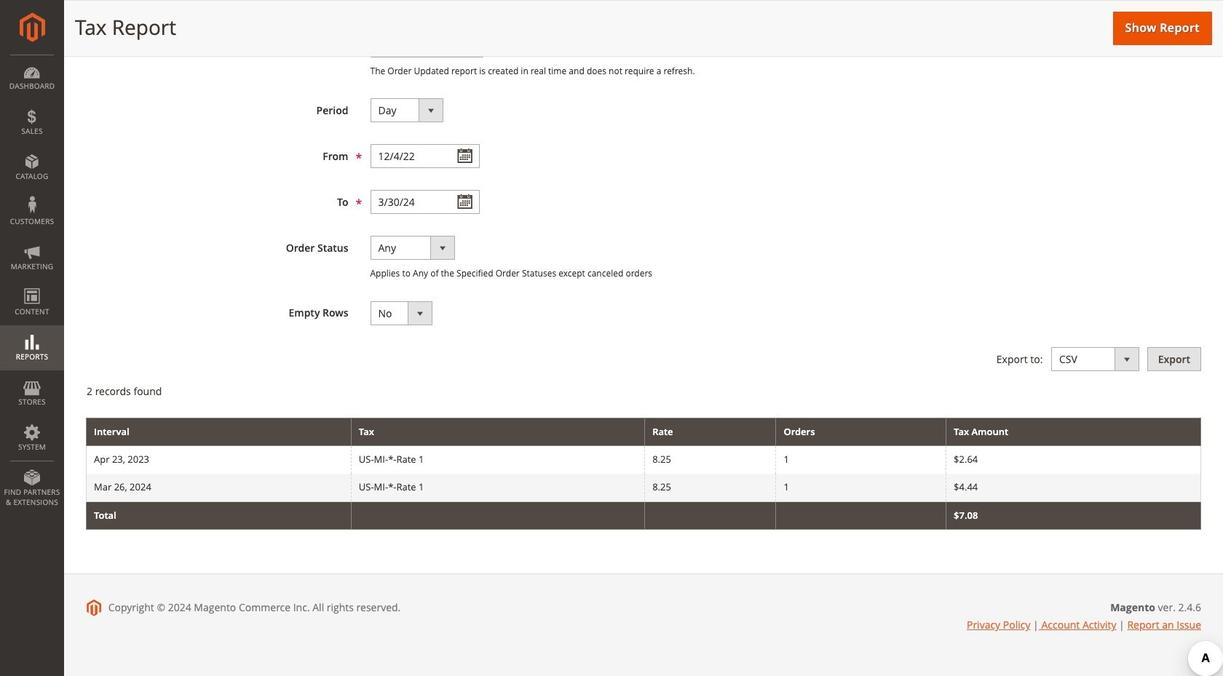 Task type: locate. For each thing, give the bounding box(es) containing it.
menu bar
[[0, 55, 64, 515]]

None text field
[[370, 144, 480, 168]]

None text field
[[370, 190, 480, 214]]



Task type: describe. For each thing, give the bounding box(es) containing it.
magento admin panel image
[[19, 12, 45, 42]]



